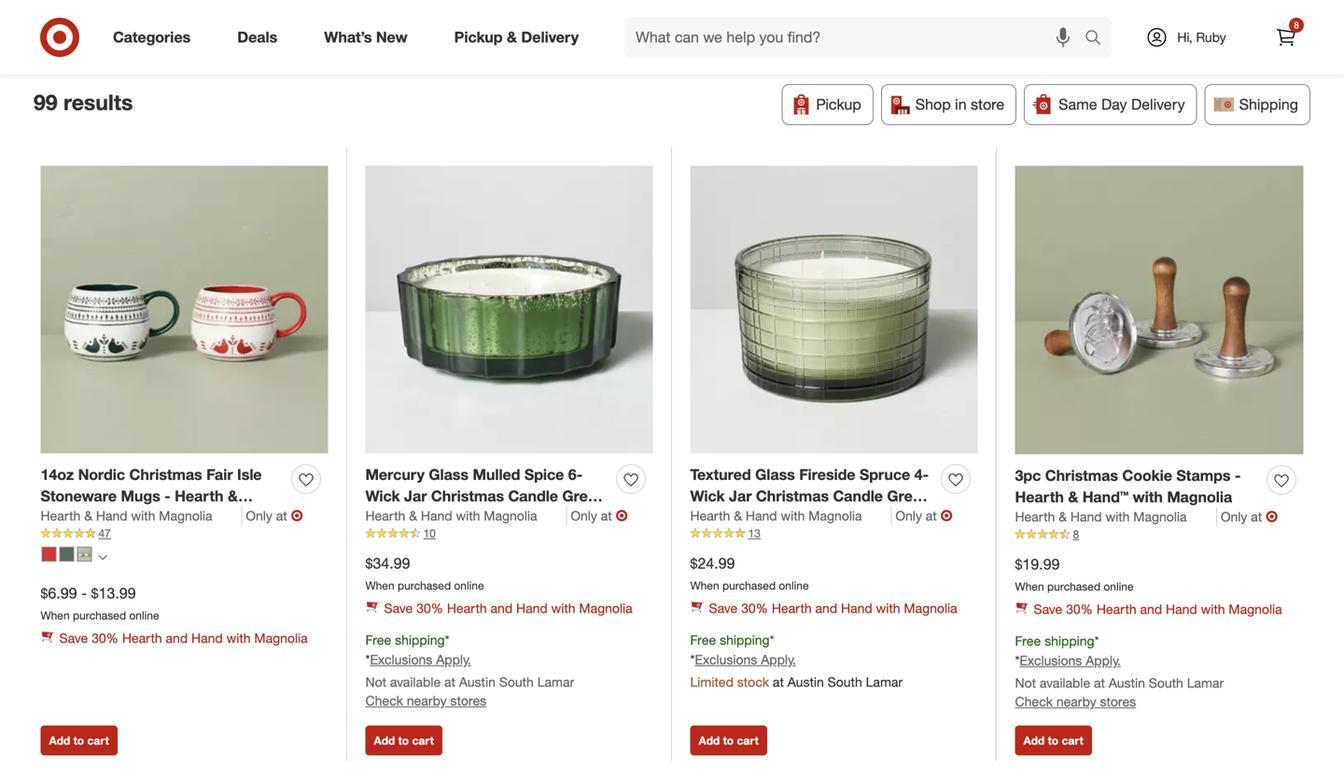 Task type: vqa. For each thing, say whether or not it's contained in the screenshot.
second the glass from right
yes



Task type: locate. For each thing, give the bounding box(es) containing it.
only at ¬ down 4-
[[896, 507, 953, 525]]

2 horizontal spatial apply.
[[1086, 652, 1121, 669]]

apply. for $19.99
[[1086, 652, 1121, 669]]

jar for textured
[[729, 487, 752, 505]]

3 add from the left
[[699, 733, 720, 747]]

2 add to cart from the left
[[374, 733, 434, 747]]

hand™ down fireside
[[806, 508, 852, 526]]

apply. down $34.99 when purchased online
[[436, 651, 471, 668]]

material button
[[791, 24, 877, 65]]

- inside mercury glass mulled spice 6- wick jar christmas candle green 32oz - hearth & hand™ with magnolia
[[403, 508, 409, 526]]

glass
[[429, 466, 469, 484], [756, 466, 795, 484]]

online
[[454, 579, 484, 593], [779, 579, 809, 593], [1104, 580, 1134, 594], [129, 609, 159, 623]]

cart for $34.99
[[412, 733, 434, 747]]

hearth & hand with magnolia up 10
[[366, 508, 537, 524]]

type inside type button
[[396, 35, 428, 54]]

1 vertical spatial delivery
[[1132, 95, 1186, 113]]

&
[[507, 28, 517, 46], [228, 487, 238, 505], [1069, 488, 1079, 506], [84, 508, 92, 524], [409, 508, 417, 524], [734, 508, 742, 524], [466, 508, 477, 526], [791, 508, 802, 526], [1059, 509, 1067, 525]]

1 horizontal spatial delivery
[[1132, 95, 1186, 113]]

exclusions apply. link down $34.99 when purchased online
[[370, 651, 471, 668]]

stores
[[451, 692, 487, 709], [1101, 693, 1137, 710]]

check
[[366, 692, 403, 709], [1016, 693, 1053, 710]]

save down $6.99 - $13.99 when purchased online
[[59, 630, 88, 646]]

wick inside textured glass fireside spruce 4- wick jar christmas candle green 24oz - hearth & hand™ with magnolia
[[691, 487, 725, 505]]

cart
[[87, 733, 109, 747], [412, 733, 434, 747], [737, 733, 759, 747], [1062, 733, 1084, 747]]

when down $19.99
[[1016, 580, 1045, 594]]

jar inside textured glass fireside spruce 4- wick jar christmas candle green 24oz - hearth & hand™ with magnolia
[[729, 487, 752, 505]]

1 vertical spatial 8 link
[[1016, 526, 1304, 543]]

purchased down $24.99
[[723, 579, 776, 593]]

hand™ inside 3pc christmas cookie stamps - hearth & hand™ with magnolia
[[1083, 488, 1129, 506]]

2 jar from the left
[[729, 487, 752, 505]]

0 horizontal spatial check nearby stores button
[[366, 691, 487, 710]]

1 glass from the left
[[429, 466, 469, 484]]

1 horizontal spatial green
[[887, 487, 931, 505]]

1 vertical spatial pickup
[[817, 95, 862, 113]]

not for $19.99
[[1016, 675, 1037, 691]]

nordic
[[78, 466, 125, 484]]

*
[[445, 632, 450, 648], [770, 632, 775, 648], [1095, 633, 1100, 649], [366, 651, 370, 668], [691, 651, 695, 668], [1016, 652, 1020, 669]]

32oz
[[366, 508, 399, 526]]

candle for spruce
[[833, 487, 883, 505]]

same
[[1059, 95, 1098, 113]]

type right what's
[[396, 35, 428, 54]]

purchased for $34.99
[[398, 579, 451, 593]]

- right 32oz
[[403, 508, 409, 526]]

shop
[[916, 95, 951, 113]]

8
[[1295, 19, 1300, 31], [1073, 527, 1080, 541]]

0 horizontal spatial green
[[563, 487, 606, 505]]

3pc christmas cookie stamps - hearth & hand™ with magnolia image
[[1016, 166, 1304, 454], [1016, 166, 1304, 454]]

& inside 'pickup & delivery' link
[[507, 28, 517, 46]]

glass inside mercury glass mulled spice 6- wick jar christmas candle green 32oz - hearth & hand™ with magnolia
[[429, 466, 469, 484]]

free down $34.99
[[366, 632, 392, 648]]

1 horizontal spatial available
[[1040, 675, 1091, 691]]

1 horizontal spatial stores
[[1101, 693, 1137, 710]]

3 to from the left
[[723, 733, 734, 747]]

free shipping * * exclusions apply. not available at austin south lamar check nearby stores for $34.99
[[366, 632, 574, 709]]

free down $19.99
[[1016, 633, 1041, 649]]

1 horizontal spatial jar
[[729, 487, 752, 505]]

0 horizontal spatial exclusions apply. link
[[370, 651, 471, 668]]

save 30% hearth and hand with magnolia up free shipping * * exclusions apply. limited stock at  austin south lamar
[[709, 600, 958, 616]]

purchased down $34.99
[[398, 579, 451, 593]]

green down 6-
[[563, 487, 606, 505]]

when inside $19.99 when purchased online
[[1016, 580, 1045, 594]]

hearth & hand with magnolia link for cookie
[[1016, 508, 1218, 526]]

save down $19.99 when purchased online
[[1034, 601, 1063, 617]]

hand™ down cookie
[[1083, 488, 1129, 506]]

lamar for mercury glass mulled spice 6- wick jar christmas candle green 32oz - hearth & hand™ with magnolia
[[538, 674, 574, 690]]

13 link
[[691, 525, 978, 542]]

hearth & hand with magnolia down mugs
[[41, 508, 212, 524]]

delivery inside same day delivery button
[[1132, 95, 1186, 113]]

0 horizontal spatial stores
[[451, 692, 487, 709]]

product grouping
[[238, 35, 357, 54]]

1 horizontal spatial type
[[736, 35, 768, 54]]

& inside textured glass fireside spruce 4- wick jar christmas candle green 24oz - hearth & hand™ with magnolia
[[791, 508, 802, 526]]

2 horizontal spatial austin
[[1109, 675, 1146, 691]]

wick up 24oz
[[691, 487, 725, 505]]

free up the limited
[[691, 632, 717, 648]]

online inside $6.99 - $13.99 when purchased online
[[129, 609, 159, 623]]

8 link down the 3pc christmas cookie stamps - hearth & hand™ with magnolia link
[[1016, 526, 1304, 543]]

30% down $34.99 when purchased online
[[417, 600, 444, 616]]

south
[[499, 674, 534, 690], [828, 674, 863, 690], [1149, 675, 1184, 691]]

when inside $24.99 when purchased online
[[691, 579, 720, 593]]

3 add to cart button from the left
[[691, 725, 768, 755]]

4 cart from the left
[[1062, 733, 1084, 747]]

- right $6.99
[[81, 584, 87, 602]]

green inside mercury glass mulled spice 6- wick jar christmas candle green 32oz - hearth & hand™ with magnolia
[[563, 487, 606, 505]]

2 green from the left
[[887, 487, 931, 505]]

mercury
[[366, 466, 425, 484]]

hi, ruby
[[1178, 29, 1227, 45]]

glass inside textured glass fireside spruce 4- wick jar christmas candle green 24oz - hearth & hand™ with magnolia
[[756, 466, 795, 484]]

1 horizontal spatial candle
[[833, 487, 883, 505]]

1 vertical spatial 8
[[1073, 527, 1080, 541]]

exclusions apply. link for $34.99
[[370, 651, 471, 668]]

candle down the spice
[[508, 487, 558, 505]]

2 candle from the left
[[833, 487, 883, 505]]

wick for 24oz
[[691, 487, 725, 505]]

exclusions apply. link for $24.99
[[695, 651, 796, 668]]

¬ for 14oz nordic christmas fair isle stoneware mugs - hearth & hand™ with magnolia
[[291, 507, 303, 525]]

hearth & hand with magnolia link up 10
[[366, 507, 567, 525]]

hearth & hand with magnolia link
[[41, 507, 242, 525], [366, 507, 567, 525], [691, 507, 892, 525], [1016, 508, 1218, 526]]

shipping down $34.99 when purchased online
[[395, 632, 445, 648]]

0 horizontal spatial shipping
[[395, 632, 445, 648]]

add to cart button for $19.99
[[1016, 725, 1092, 755]]

add to cart button for $24.99
[[691, 725, 768, 755]]

with inside textured glass fireside spruce 4- wick jar christmas candle green 24oz - hearth & hand™ with magnolia
[[856, 508, 886, 526]]

- inside $6.99 - $13.99 when purchased online
[[81, 584, 87, 602]]

hand™ inside mercury glass mulled spice 6- wick jar christmas candle green 32oz - hearth & hand™ with magnolia
[[481, 508, 527, 526]]

only down 4-
[[896, 508, 923, 524]]

hand™ inside textured glass fireside spruce 4- wick jar christmas candle green 24oz - hearth & hand™ with magnolia
[[806, 508, 852, 526]]

1 horizontal spatial exclusions
[[695, 651, 758, 668]]

4 to from the left
[[1048, 733, 1059, 747]]

1 horizontal spatial free shipping * * exclusions apply. not available at austin south lamar check nearby stores
[[1016, 633, 1224, 710]]

to for $19.99
[[1048, 733, 1059, 747]]

pickup right type button
[[454, 28, 503, 46]]

only down stamps
[[1221, 509, 1248, 525]]

shipping
[[395, 632, 445, 648], [720, 632, 770, 648], [1045, 633, 1095, 649]]

when inside $34.99 when purchased online
[[366, 579, 395, 593]]

jar down 'textured' at the bottom
[[729, 487, 752, 505]]

1 horizontal spatial glass
[[756, 466, 795, 484]]

8 up shipping
[[1295, 19, 1300, 31]]

mulled
[[473, 466, 521, 484]]

2 cart from the left
[[412, 733, 434, 747]]

30% for $6.99
[[92, 630, 119, 646]]

add to cart
[[49, 733, 109, 747], [374, 733, 434, 747], [699, 733, 759, 747], [1024, 733, 1084, 747]]

0 horizontal spatial not
[[366, 674, 387, 690]]

wick up 32oz
[[366, 487, 400, 505]]

only for mercury glass mulled spice 6- wick jar christmas candle green 32oz - hearth & hand™ with magnolia
[[571, 508, 598, 524]]

1 horizontal spatial shipping
[[720, 632, 770, 648]]

only
[[246, 508, 273, 524], [571, 508, 598, 524], [896, 508, 923, 524], [1221, 509, 1248, 525]]

exclusions for $19.99
[[1020, 652, 1083, 669]]

south for $24.99
[[828, 674, 863, 690]]

0 horizontal spatial pickup
[[454, 28, 503, 46]]

0 horizontal spatial lamar
[[538, 674, 574, 690]]

2 horizontal spatial exclusions
[[1020, 652, 1083, 669]]

2 horizontal spatial free
[[1016, 633, 1041, 649]]

only at ¬ down 6-
[[571, 507, 628, 525]]

hand™ down mulled
[[481, 508, 527, 526]]

$19.99
[[1016, 555, 1060, 573]]

magnolia inside mercury glass mulled spice 6- wick jar christmas candle green 32oz - hearth & hand™ with magnolia
[[366, 530, 431, 548]]

austin inside free shipping * * exclusions apply. limited stock at  austin south lamar
[[788, 674, 824, 690]]

2 add from the left
[[374, 733, 395, 747]]

only down 6-
[[571, 508, 598, 524]]

purchased down $13.99 on the left
[[73, 609, 126, 623]]

exclusions down $19.99 when purchased online
[[1020, 652, 1083, 669]]

check nearby stores button for $34.99
[[366, 691, 487, 710]]

0 vertical spatial delivery
[[521, 28, 579, 46]]

candle
[[508, 487, 558, 505], [833, 487, 883, 505]]

0 horizontal spatial nearby
[[407, 692, 447, 709]]

only down isle
[[246, 508, 273, 524]]

- right mugs
[[165, 487, 171, 505]]

only at ¬ for 14oz nordic christmas fair isle stoneware mugs - hearth & hand™ with magnolia
[[246, 507, 303, 525]]

8 up $19.99 when purchased online
[[1073, 527, 1080, 541]]

product
[[238, 35, 291, 54]]

with
[[1133, 488, 1163, 506], [131, 508, 155, 524], [456, 508, 480, 524], [781, 508, 805, 524], [91, 508, 121, 526], [531, 508, 561, 526], [856, 508, 886, 526], [1106, 509, 1130, 525], [552, 600, 576, 616], [877, 600, 901, 616], [1202, 601, 1226, 617], [227, 630, 251, 646]]

4 add from the left
[[1024, 733, 1045, 747]]

& inside 14oz nordic christmas fair isle stoneware mugs - hearth & hand™ with magnolia
[[228, 487, 238, 505]]

only at ¬ for textured glass fireside spruce 4- wick jar christmas candle green 24oz - hearth & hand™ with magnolia
[[896, 507, 953, 525]]

1 candle from the left
[[508, 487, 558, 505]]

candle inside textured glass fireside spruce 4- wick jar christmas candle green 24oz - hearth & hand™ with magnolia
[[833, 487, 883, 505]]

47
[[99, 526, 111, 540]]

0 vertical spatial pickup
[[454, 28, 503, 46]]

with inside 14oz nordic christmas fair isle stoneware mugs - hearth & hand™ with magnolia
[[91, 508, 121, 526]]

delivery inside 'pickup & delivery' link
[[521, 28, 579, 46]]

13
[[748, 526, 761, 540]]

magnolia
[[1168, 488, 1233, 506], [159, 508, 212, 524], [484, 508, 537, 524], [809, 508, 862, 524], [125, 508, 190, 526], [1134, 509, 1187, 525], [366, 530, 431, 548], [691, 530, 756, 548], [579, 600, 633, 616], [904, 600, 958, 616], [1229, 601, 1283, 617], [254, 630, 308, 646]]

4 add to cart button from the left
[[1016, 725, 1092, 755]]

mercury glass mulled spice 6-wick jar christmas candle green 32oz - hearth & hand™ with magnolia image
[[366, 166, 653, 453], [366, 166, 653, 453]]

30% down $6.99 - $13.99 when purchased online
[[92, 630, 119, 646]]

2 type from the left
[[736, 35, 768, 54]]

1 horizontal spatial austin
[[788, 674, 824, 690]]

only at ¬ down isle
[[246, 507, 303, 525]]

1 horizontal spatial wick
[[691, 487, 725, 505]]

1 horizontal spatial exclusions apply. link
[[695, 651, 796, 668]]

check nearby stores button for $19.99
[[1016, 692, 1137, 711]]

save down $34.99 when purchased online
[[384, 600, 413, 616]]

austin for $34.99
[[459, 674, 496, 690]]

new
[[376, 28, 408, 46]]

hearth & hand with magnolia link for mulled
[[366, 507, 567, 525]]

online for $34.99
[[454, 579, 484, 593]]

exclusions down $34.99 when purchased online
[[370, 651, 433, 668]]

hi,
[[1178, 29, 1193, 45]]

only for 3pc christmas cookie stamps - hearth & hand™ with magnolia
[[1221, 509, 1248, 525]]

when down $34.99
[[366, 579, 395, 593]]

free shipping * * exclusions apply. not available at austin south lamar check nearby stores
[[366, 632, 574, 709], [1016, 633, 1224, 710]]

$34.99 when purchased online
[[366, 554, 484, 593]]

wick inside mercury glass mulled spice 6- wick jar christmas candle green 32oz - hearth & hand™ with magnolia
[[366, 487, 400, 505]]

filter button
[[34, 24, 121, 65]]

type button
[[380, 24, 444, 65]]

purchased inside $19.99 when purchased online
[[1048, 580, 1101, 594]]

2 horizontal spatial shipping
[[1045, 633, 1095, 649]]

free inside free shipping * * exclusions apply. limited stock at  austin south lamar
[[691, 632, 717, 648]]

0 horizontal spatial glass
[[429, 466, 469, 484]]

purchased inside $6.99 - $13.99 when purchased online
[[73, 609, 126, 623]]

save for $24.99
[[709, 600, 738, 616]]

pickup inside pickup 'button'
[[817, 95, 862, 113]]

0 vertical spatial 8
[[1295, 19, 1300, 31]]

hand™
[[1083, 488, 1129, 506], [41, 508, 87, 526], [481, 508, 527, 526], [806, 508, 852, 526]]

mercury glass mulled spice 6- wick jar christmas candle green 32oz - hearth & hand™ with magnolia link
[[366, 464, 609, 548]]

0 horizontal spatial wick
[[366, 487, 400, 505]]

textured glass fireside spruce 4- wick jar christmas candle green 24oz - hearth & hand™ with magnolia link
[[691, 464, 934, 548]]

stores for $34.99
[[451, 692, 487, 709]]

cart for $6.99
[[87, 733, 109, 747]]

1 horizontal spatial check
[[1016, 693, 1053, 710]]

0 horizontal spatial austin
[[459, 674, 496, 690]]

3 add to cart from the left
[[699, 733, 759, 747]]

glass left fireside
[[756, 466, 795, 484]]

only at ¬ down stamps
[[1221, 508, 1279, 526]]

1 type from the left
[[396, 35, 428, 54]]

¬ for 3pc christmas cookie stamps - hearth & hand™ with magnolia
[[1266, 508, 1279, 526]]

deals
[[237, 28, 278, 46]]

shipping for $24.99
[[720, 632, 770, 648]]

- right stamps
[[1235, 466, 1242, 485]]

exclusions apply. link down $19.99 when purchased online
[[1020, 652, 1121, 669]]

0 horizontal spatial available
[[390, 674, 441, 690]]

nearby
[[407, 692, 447, 709], [1057, 693, 1097, 710]]

christmas down mulled
[[431, 487, 504, 505]]

lamar inside free shipping * * exclusions apply. limited stock at  austin south lamar
[[866, 674, 903, 690]]

christmas inside 14oz nordic christmas fair isle stoneware mugs - hearth & hand™ with magnolia
[[129, 466, 202, 484]]

christmas
[[129, 466, 202, 484], [1046, 466, 1119, 485], [431, 487, 504, 505], [756, 487, 829, 505]]

delivery
[[521, 28, 579, 46], [1132, 95, 1186, 113]]

save 30% hearth and hand with magnolia
[[384, 600, 633, 616], [709, 600, 958, 616], [1034, 601, 1283, 617], [59, 630, 308, 646]]

hearth & hand with magnolia link for christmas
[[41, 507, 242, 525]]

hearth inside 3pc christmas cookie stamps - hearth & hand™ with magnolia
[[1016, 488, 1065, 506]]

14oz nordic christmas fair isle stoneware mugs - hearth & hand™ with magnolia image
[[41, 166, 328, 453], [41, 166, 328, 453]]

all colors image
[[99, 554, 107, 562]]

hearth & hand with magnolia down 3pc christmas cookie stamps - hearth & hand™ with magnolia
[[1016, 509, 1187, 525]]

cookie
[[1123, 466, 1173, 485]]

and for $24.99
[[816, 600, 838, 616]]

hearth & hand with magnolia for mulled
[[366, 508, 537, 524]]

when
[[366, 579, 395, 593], [691, 579, 720, 593], [1016, 580, 1045, 594], [41, 609, 70, 623]]

purchased down $19.99
[[1048, 580, 1101, 594]]

2 horizontal spatial lamar
[[1188, 675, 1224, 691]]

hearth & hand with magnolia link for fireside
[[691, 507, 892, 525]]

wick
[[366, 487, 400, 505], [691, 487, 725, 505]]

christmas right 3pc on the bottom right of the page
[[1046, 466, 1119, 485]]

pickup down the material button
[[817, 95, 862, 113]]

textured glass fireside spruce 4-wick jar christmas candle green 24oz - hearth & hand™ with magnolia image
[[691, 166, 978, 453], [691, 166, 978, 453]]

shipping for $19.99
[[1045, 633, 1095, 649]]

wick for 32oz
[[366, 487, 400, 505]]

check nearby stores button
[[366, 691, 487, 710], [1016, 692, 1137, 711]]

8 link up shipping
[[1266, 17, 1307, 58]]

results
[[63, 89, 133, 115]]

shipping up stock at the right bottom
[[720, 632, 770, 648]]

2 to from the left
[[398, 733, 409, 747]]

austin for $19.99
[[1109, 675, 1146, 691]]

christmas inside mercury glass mulled spice 6- wick jar christmas candle green 32oz - hearth & hand™ with magnolia
[[431, 487, 504, 505]]

2 add to cart button from the left
[[366, 725, 443, 755]]

jar down mercury
[[404, 487, 427, 505]]

south inside free shipping * * exclusions apply. limited stock at  austin south lamar
[[828, 674, 863, 690]]

stores for $19.99
[[1101, 693, 1137, 710]]

¬ for textured glass fireside spruce 4- wick jar christmas candle green 24oz - hearth & hand™ with magnolia
[[941, 507, 953, 525]]

color
[[467, 35, 504, 54]]

1 horizontal spatial free
[[691, 632, 717, 648]]

0 horizontal spatial check
[[366, 692, 403, 709]]

exclusions apply. link up stock at the right bottom
[[695, 651, 796, 668]]

christmas down fireside
[[756, 487, 829, 505]]

type right fragrance
[[736, 35, 768, 54]]

only for textured glass fireside spruce 4- wick jar christmas candle green 24oz - hearth & hand™ with magnolia
[[896, 508, 923, 524]]

search
[[1077, 30, 1122, 48]]

when down $24.99
[[691, 579, 720, 593]]

magnolia inside 3pc christmas cookie stamps - hearth & hand™ with magnolia
[[1168, 488, 1233, 506]]

1 add to cart button from the left
[[41, 725, 118, 755]]

nearby for $19.99
[[1057, 693, 1097, 710]]

save down $24.99 when purchased online
[[709, 600, 738, 616]]

online for $24.99
[[779, 579, 809, 593]]

save 30% hearth and hand with magnolia down $13.99 on the left
[[59, 630, 308, 646]]

hearth & hand with magnolia link down mugs
[[41, 507, 242, 525]]

apply. up stock at the right bottom
[[761, 651, 796, 668]]

2 wick from the left
[[691, 487, 725, 505]]

1 add to cart from the left
[[49, 733, 109, 747]]

fragrance type
[[665, 35, 768, 54]]

apply. inside free shipping * * exclusions apply. limited stock at  austin south lamar
[[761, 651, 796, 668]]

1 cart from the left
[[87, 733, 109, 747]]

6-
[[569, 466, 583, 484]]

exclusions inside free shipping * * exclusions apply. limited stock at  austin south lamar
[[695, 651, 758, 668]]

shipping down $19.99 when purchased online
[[1045, 633, 1095, 649]]

hand™ inside 14oz nordic christmas fair isle stoneware mugs - hearth & hand™ with magnolia
[[41, 508, 87, 526]]

1 horizontal spatial pickup
[[817, 95, 862, 113]]

stock
[[738, 674, 770, 690]]

when for $34.99
[[366, 579, 395, 593]]

3pc
[[1016, 466, 1042, 485]]

purchased
[[398, 579, 451, 593], [723, 579, 776, 593], [1048, 580, 1101, 594], [73, 609, 126, 623]]

guest rating
[[974, 35, 1061, 54]]

hearth & hand with magnolia link up 13 on the bottom right
[[691, 507, 892, 525]]

when down $6.99
[[41, 609, 70, 623]]

search button
[[1077, 17, 1122, 62]]

hearth & hand with magnolia up 13 on the bottom right
[[691, 508, 862, 524]]

0 horizontal spatial jar
[[404, 487, 427, 505]]

0 horizontal spatial candle
[[508, 487, 558, 505]]

type
[[396, 35, 428, 54], [736, 35, 768, 54]]

1 jar from the left
[[404, 487, 427, 505]]

free
[[366, 632, 392, 648], [691, 632, 717, 648], [1016, 633, 1041, 649]]

exclusions up the limited
[[695, 651, 758, 668]]

when for $24.99
[[691, 579, 720, 593]]

1 horizontal spatial apply.
[[761, 651, 796, 668]]

0 horizontal spatial free
[[366, 632, 392, 648]]

3 cart from the left
[[737, 733, 759, 747]]

1 to from the left
[[73, 733, 84, 747]]

pickup for pickup & delivery
[[454, 28, 503, 46]]

free shipping * * exclusions apply. limited stock at  austin south lamar
[[691, 632, 903, 690]]

0 horizontal spatial exclusions
[[370, 651, 433, 668]]

green image
[[59, 547, 74, 562]]

green down 4-
[[887, 487, 931, 505]]

hearth inside textured glass fireside spruce 4- wick jar christmas candle green 24oz - hearth & hand™ with magnolia
[[738, 508, 787, 526]]

2 horizontal spatial exclusions apply. link
[[1020, 652, 1121, 669]]

What can we help you find? suggestions appear below search field
[[625, 17, 1090, 58]]

hearth & hand with magnolia link down 3pc christmas cookie stamps - hearth & hand™ with magnolia
[[1016, 508, 1218, 526]]

hand™ down the stoneware
[[41, 508, 87, 526]]

0 horizontal spatial delivery
[[521, 28, 579, 46]]

deals link
[[222, 17, 301, 58]]

to for $24.99
[[723, 733, 734, 747]]

type inside fragrance type button
[[736, 35, 768, 54]]

shipping for $34.99
[[395, 632, 445, 648]]

1 wick from the left
[[366, 487, 400, 505]]

lamar for 3pc christmas cookie stamps - hearth & hand™ with magnolia
[[1188, 675, 1224, 691]]

pickup inside 'pickup & delivery' link
[[454, 28, 503, 46]]

shipping inside free shipping * * exclusions apply. limited stock at  austin south lamar
[[720, 632, 770, 648]]

1 horizontal spatial south
[[828, 674, 863, 690]]

¬ for mercury glass mulled spice 6- wick jar christmas candle green 32oz - hearth & hand™ with magnolia
[[616, 507, 628, 525]]

online inside $34.99 when purchased online
[[454, 579, 484, 593]]

green inside textured glass fireside spruce 4- wick jar christmas candle green 24oz - hearth & hand™ with magnolia
[[887, 487, 931, 505]]

candle inside mercury glass mulled spice 6- wick jar christmas candle green 32oz - hearth & hand™ with magnolia
[[508, 487, 558, 505]]

0 horizontal spatial type
[[396, 35, 428, 54]]

2 horizontal spatial south
[[1149, 675, 1184, 691]]

4 add to cart from the left
[[1024, 733, 1084, 747]]

1 horizontal spatial check nearby stores button
[[1016, 692, 1137, 711]]

0 horizontal spatial 8
[[1073, 527, 1080, 541]]

categories link
[[97, 17, 214, 58]]

christmas inside textured glass fireside spruce 4- wick jar christmas candle green 24oz - hearth & hand™ with magnolia
[[756, 487, 829, 505]]

lamar for textured glass fireside spruce 4- wick jar christmas candle green 24oz - hearth & hand™ with magnolia
[[866, 674, 903, 690]]

30% for $24.99
[[742, 600, 769, 616]]

plant
[[543, 35, 577, 54]]

14oz nordic christmas fair isle stoneware mugs - hearth & hand™ with magnolia link
[[41, 464, 284, 526]]

only for 14oz nordic christmas fair isle stoneware mugs - hearth & hand™ with magnolia
[[246, 508, 273, 524]]

purchased inside $34.99 when purchased online
[[398, 579, 451, 593]]

0 horizontal spatial free shipping * * exclusions apply. not available at austin south lamar check nearby stores
[[366, 632, 574, 709]]

apply.
[[436, 651, 471, 668], [761, 651, 796, 668], [1086, 652, 1121, 669]]

nearby for $34.99
[[407, 692, 447, 709]]

- right 24oz
[[728, 508, 734, 526]]

cart for $24.99
[[737, 733, 759, 747]]

2 glass from the left
[[756, 466, 795, 484]]

- inside 3pc christmas cookie stamps - hearth & hand™ with magnolia
[[1235, 466, 1242, 485]]

christmas up mugs
[[129, 466, 202, 484]]

1 horizontal spatial 8
[[1295, 19, 1300, 31]]

apply. down $19.99 when purchased online
[[1086, 652, 1121, 669]]

save 30% hearth and hand with magnolia down $19.99 when purchased online
[[1034, 601, 1283, 617]]

same day delivery
[[1059, 95, 1186, 113]]

1 horizontal spatial lamar
[[866, 674, 903, 690]]

purchased inside $24.99 when purchased online
[[723, 579, 776, 593]]

& inside 3pc christmas cookie stamps - hearth & hand™ with magnolia
[[1069, 488, 1079, 506]]

online inside $19.99 when purchased online
[[1104, 580, 1134, 594]]

add for $6.99
[[49, 733, 70, 747]]

0 horizontal spatial apply.
[[436, 651, 471, 668]]

1 horizontal spatial not
[[1016, 675, 1037, 691]]

1 add from the left
[[49, 733, 70, 747]]

hearth & hand with magnolia for cookie
[[1016, 509, 1187, 525]]

1 horizontal spatial nearby
[[1057, 693, 1097, 710]]

14oz nordic christmas fair isle stoneware mugs - hearth & hand™ with magnolia
[[41, 466, 262, 526]]

purchased for $24.99
[[723, 579, 776, 593]]

jar for mercury
[[404, 487, 427, 505]]

save 30% hearth and hand with magnolia down 10 link
[[384, 600, 633, 616]]

1 green from the left
[[563, 487, 606, 505]]

8 link
[[1266, 17, 1307, 58], [1016, 526, 1304, 543]]

add to cart button for $6.99
[[41, 725, 118, 755]]

color button
[[451, 24, 519, 65]]

save
[[384, 600, 413, 616], [709, 600, 738, 616], [1034, 601, 1063, 617], [59, 630, 88, 646]]

30% down $24.99 when purchased online
[[742, 600, 769, 616]]

candle down spruce
[[833, 487, 883, 505]]

30% down $19.99 when purchased online
[[1067, 601, 1094, 617]]

glass left mulled
[[429, 466, 469, 484]]

green for 6-
[[563, 487, 606, 505]]

pickup
[[454, 28, 503, 46], [817, 95, 862, 113]]

jar inside mercury glass mulled spice 6- wick jar christmas candle green 32oz - hearth & hand™ with magnolia
[[404, 487, 427, 505]]

online inside $24.99 when purchased online
[[779, 579, 809, 593]]

0 horizontal spatial south
[[499, 674, 534, 690]]



Task type: describe. For each thing, give the bounding box(es) containing it.
to for $6.99
[[73, 733, 84, 747]]

add for $34.99
[[374, 733, 395, 747]]

4-
[[915, 466, 929, 484]]

mercury glass mulled spice 6- wick jar christmas candle green 32oz - hearth & hand™ with magnolia
[[366, 466, 606, 548]]

available for $19.99
[[1040, 675, 1091, 691]]

free for $34.99
[[366, 632, 392, 648]]

product grouping button
[[222, 24, 373, 65]]

pickup & delivery
[[454, 28, 579, 46]]

what's
[[324, 28, 372, 46]]

fair
[[206, 466, 233, 484]]

variety
[[581, 35, 626, 54]]

only at ¬ for mercury glass mulled spice 6- wick jar christmas candle green 32oz - hearth & hand™ with magnolia
[[571, 507, 628, 525]]

guest
[[974, 35, 1014, 54]]

save for $6.99
[[59, 630, 88, 646]]

plant variety
[[543, 35, 626, 54]]

exclusions for $34.99
[[370, 651, 433, 668]]

sort
[[170, 35, 199, 54]]

& inside mercury glass mulled spice 6- wick jar christmas candle green 32oz - hearth & hand™ with magnolia
[[466, 508, 477, 526]]

plant variety button
[[527, 24, 642, 65]]

store
[[971, 95, 1005, 113]]

- inside 14oz nordic christmas fair isle stoneware mugs - hearth & hand™ with magnolia
[[165, 487, 171, 505]]

glass for mercury
[[429, 466, 469, 484]]

hearth & hand with magnolia for fireside
[[691, 508, 862, 524]]

delivery for same day delivery
[[1132, 95, 1186, 113]]

textured
[[691, 466, 751, 484]]

save 30% hearth and hand with magnolia for $6.99 - $13.99
[[59, 630, 308, 646]]

14oz
[[41, 466, 74, 484]]

0 vertical spatial 8 link
[[1266, 17, 1307, 58]]

fragrance type button
[[649, 24, 784, 65]]

magnolia inside textured glass fireside spruce 4- wick jar christmas candle green 24oz - hearth & hand™ with magnolia
[[691, 530, 756, 548]]

3pc christmas cookie stamps - hearth & hand™ with magnolia
[[1016, 466, 1242, 506]]

fragrance
[[665, 35, 732, 54]]

same day delivery button
[[1025, 84, 1198, 125]]

and for $6.99 - $13.99
[[166, 630, 188, 646]]

save 30% hearth and hand with magnolia for $34.99
[[384, 600, 633, 616]]

shipping button
[[1205, 84, 1311, 125]]

glass for textured
[[756, 466, 795, 484]]

when for $19.99
[[1016, 580, 1045, 594]]

with inside mercury glass mulled spice 6- wick jar christmas candle green 32oz - hearth & hand™ with magnolia
[[531, 508, 561, 526]]

add to cart for $6.99
[[49, 733, 109, 747]]

green for 4-
[[887, 487, 931, 505]]

30% for $34.99
[[417, 600, 444, 616]]

categories
[[113, 28, 191, 46]]

shipping
[[1240, 95, 1299, 113]]

when inside $6.99 - $13.99 when purchased online
[[41, 609, 70, 623]]

stamps
[[1177, 466, 1231, 485]]

material
[[807, 35, 861, 54]]

99 results
[[34, 89, 133, 115]]

red image
[[42, 547, 56, 562]]

cart for $19.99
[[1062, 733, 1084, 747]]

guest rating button
[[958, 24, 1077, 65]]

exclusions apply. link for $19.99
[[1020, 652, 1121, 669]]

textured glass fireside spruce 4- wick jar christmas candle green 24oz - hearth & hand™ with magnolia
[[691, 466, 931, 548]]

and for $34.99
[[491, 600, 513, 616]]

online for $19.99
[[1104, 580, 1134, 594]]

save 30% hearth and hand with magnolia for $19.99
[[1034, 601, 1283, 617]]

$6.99
[[41, 584, 77, 602]]

sort button
[[128, 24, 215, 65]]

add to cart button for $34.99
[[366, 725, 443, 755]]

magnolia inside 14oz nordic christmas fair isle stoneware mugs - hearth & hand™ with magnolia
[[125, 508, 190, 526]]

mugs
[[121, 487, 160, 505]]

3pc christmas cookie stamps - hearth & hand™ with magnolia link
[[1016, 465, 1260, 508]]

add to cart for $34.99
[[374, 733, 434, 747]]

delivery for pickup & delivery
[[521, 28, 579, 46]]

what's new
[[324, 28, 408, 46]]

isle
[[237, 466, 262, 484]]

add to cart for $24.99
[[699, 733, 759, 747]]

stoneware
[[41, 487, 117, 505]]

add for $24.99
[[699, 733, 720, 747]]

24oz
[[691, 508, 724, 526]]

shop in store button
[[881, 84, 1017, 125]]

save for $19.99
[[1034, 601, 1063, 617]]

grouping
[[295, 35, 357, 54]]

south for $19.99
[[1149, 675, 1184, 691]]

and for $19.99
[[1141, 601, 1163, 617]]

available for $34.99
[[390, 674, 441, 690]]

$24.99
[[691, 554, 735, 572]]

south for $34.99
[[499, 674, 534, 690]]

free shipping * * exclusions apply. not available at austin south lamar check nearby stores for $19.99
[[1016, 633, 1224, 710]]

pickup button
[[782, 84, 874, 125]]

hearth inside 14oz nordic christmas fair isle stoneware mugs - hearth & hand™ with magnolia
[[175, 487, 224, 505]]

what's new link
[[308, 17, 431, 58]]

apply. for $34.99
[[436, 651, 471, 668]]

10
[[424, 526, 436, 540]]

at inside free shipping * * exclusions apply. limited stock at  austin south lamar
[[773, 674, 784, 690]]

$19.99 when purchased online
[[1016, 555, 1134, 594]]

with inside 3pc christmas cookie stamps - hearth & hand™ with magnolia
[[1133, 488, 1163, 506]]

30% for $19.99
[[1067, 601, 1094, 617]]

spice
[[525, 466, 564, 484]]

purchased for $19.99
[[1048, 580, 1101, 594]]

candle for spice
[[508, 487, 558, 505]]

add for $19.99
[[1024, 733, 1045, 747]]

pickup for pickup
[[817, 95, 862, 113]]

$24.99 when purchased online
[[691, 554, 809, 593]]

exclusions for $24.99
[[695, 651, 758, 668]]

99
[[34, 89, 58, 115]]

rating
[[1018, 35, 1061, 54]]

fireside
[[800, 466, 856, 484]]

free for $24.99
[[691, 632, 717, 648]]

10 link
[[366, 525, 653, 542]]

red & green image
[[77, 547, 92, 562]]

save for $34.99
[[384, 600, 413, 616]]

hearth & hand with magnolia for christmas
[[41, 508, 212, 524]]

all colors element
[[99, 551, 107, 562]]

save 30% hearth and hand with magnolia for $24.99
[[709, 600, 958, 616]]

check for $34.99
[[366, 692, 403, 709]]

check for $19.99
[[1016, 693, 1053, 710]]

only at ¬ for 3pc christmas cookie stamps - hearth & hand™ with magnolia
[[1221, 508, 1279, 526]]

- inside textured glass fireside spruce 4- wick jar christmas candle green 24oz - hearth & hand™ with magnolia
[[728, 508, 734, 526]]

to for $34.99
[[398, 733, 409, 747]]

in
[[955, 95, 967, 113]]

day
[[1102, 95, 1128, 113]]

spruce
[[860, 466, 911, 484]]

ruby
[[1197, 29, 1227, 45]]

limited
[[691, 674, 734, 690]]

shop in store
[[916, 95, 1005, 113]]

free for $19.99
[[1016, 633, 1041, 649]]

47 link
[[41, 525, 328, 542]]

$6.99 - $13.99 when purchased online
[[41, 584, 159, 623]]

$34.99
[[366, 554, 410, 572]]

austin for $24.99
[[788, 674, 824, 690]]

not for $34.99
[[366, 674, 387, 690]]

add to cart for $19.99
[[1024, 733, 1084, 747]]

$13.99
[[91, 584, 136, 602]]

hearth inside mercury glass mulled spice 6- wick jar christmas candle green 32oz - hearth & hand™ with magnolia
[[413, 508, 462, 526]]

christmas inside 3pc christmas cookie stamps - hearth & hand™ with magnolia
[[1046, 466, 1119, 485]]

filter
[[74, 35, 107, 54]]

pickup & delivery link
[[439, 17, 602, 58]]



